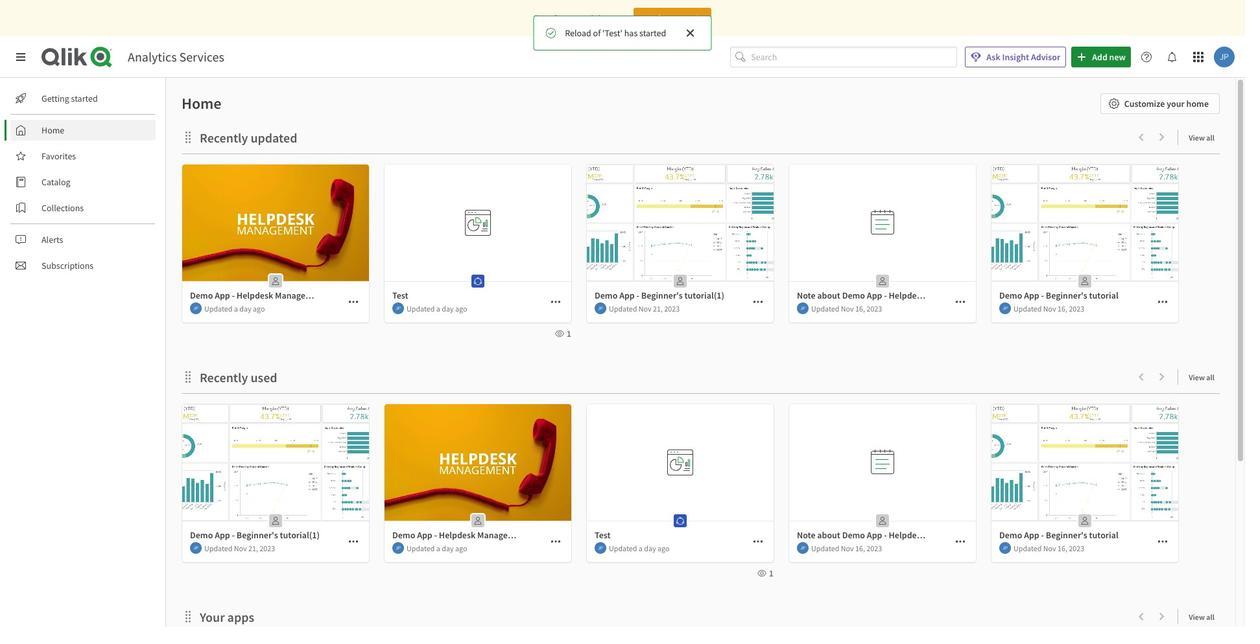 Task type: vqa. For each thing, say whether or not it's contained in the screenshot.
2nd Personal button from the bottom
no



Task type: describe. For each thing, give the bounding box(es) containing it.
home inside navigation pane element
[[42, 125, 64, 136]]

your
[[200, 610, 225, 626]]

used
[[251, 370, 277, 386]]

recently used link
[[200, 370, 282, 386]]

demo app - beginner's tutorial for used
[[999, 530, 1119, 542]]

1 vertical spatial demo app - beginner's tutorial(1)
[[190, 530, 320, 542]]

unique viewers in the last 28 days: 1 image
[[555, 329, 564, 339]]

recently for recently updated
[[200, 130, 248, 146]]

updated nov 16, 2023 link for recently updated
[[789, 165, 976, 324]]

close sidebar menu image
[[16, 52, 26, 62]]

apps
[[227, 610, 254, 626]]

demo app - beginner's tutorial for updated
[[999, 290, 1119, 302]]

0 horizontal spatial 21,
[[248, 544, 258, 554]]

now!
[[679, 12, 699, 24]]

view for your apps
[[1189, 613, 1205, 623]]

your
[[1167, 98, 1185, 110]]

move collection image
[[182, 371, 195, 384]]

test space element for rightmost 'unique viewers in the last 28 days: 1' element
[[670, 511, 691, 532]]

0 vertical spatial unique viewers in the last 28 days: 1 element
[[552, 328, 571, 340]]

navigation pane element
[[0, 83, 165, 281]]

customize your home button
[[1101, 93, 1220, 114]]

1 vertical spatial helpdesk
[[439, 530, 476, 542]]

1 vertical spatial tutorial(1)
[[280, 530, 320, 542]]

reload of 'test' has started
[[565, 27, 666, 39]]

home link
[[10, 120, 156, 141]]

1 vertical spatial updated nov 21, 2023
[[204, 544, 275, 554]]

reload
[[565, 27, 591, 39]]

catalog
[[42, 176, 70, 188]]

0 horizontal spatial helpdesk
[[237, 290, 273, 302]]

'test'
[[603, 27, 623, 39]]

analytics services element
[[128, 49, 224, 65]]

add new button
[[1072, 47, 1131, 67]]

move collection image for your
[[182, 611, 195, 624]]

ask insight advisor
[[987, 51, 1061, 63]]

add
[[1092, 51, 1108, 63]]

recently updated
[[200, 130, 297, 146]]

searchbar element
[[730, 46, 957, 68]]

services
[[179, 49, 224, 65]]

1 horizontal spatial management
[[477, 530, 528, 542]]

home main content
[[161, 78, 1245, 628]]

recently updated link
[[200, 130, 303, 146]]

getting started
[[42, 93, 98, 104]]

1 horizontal spatial unique viewers in the last 28 days: 1 element
[[755, 568, 774, 580]]

free days remaining: 17
[[534, 12, 623, 24]]

started inside navigation pane element
[[71, 93, 98, 104]]

0 vertical spatial demo app - beginner's tutorial(1)
[[595, 290, 724, 302]]

1 horizontal spatial tutorial(1)
[[685, 290, 724, 302]]

unique viewers in the last 28 days: 1 image
[[757, 569, 766, 579]]

updated
[[251, 130, 297, 146]]

james peterson image inside updated nov 16, 2023 link
[[797, 543, 809, 555]]

has
[[624, 27, 638, 39]]

all for apps
[[1207, 613, 1215, 623]]

days
[[552, 12, 570, 24]]

recently used
[[200, 370, 277, 386]]



Task type: locate. For each thing, give the bounding box(es) containing it.
a
[[234, 304, 238, 314], [436, 304, 440, 314], [436, 544, 440, 554], [639, 544, 643, 554]]

getting started link
[[10, 88, 156, 109]]

new
[[1109, 51, 1126, 63]]

customize
[[1125, 98, 1165, 110]]

ask
[[987, 51, 1001, 63]]

view
[[1189, 133, 1205, 143], [1189, 373, 1205, 383], [1189, 613, 1205, 623]]

0 vertical spatial demo app - helpdesk management
[[190, 290, 326, 302]]

0 horizontal spatial updated nov 21, 2023
[[204, 544, 275, 554]]

demo app - helpdesk management
[[190, 290, 326, 302], [392, 530, 528, 542]]

view all link for your apps
[[1189, 609, 1220, 625]]

all for updated
[[1207, 133, 1215, 143]]

started inside alert
[[640, 27, 666, 39]]

updated
[[204, 304, 232, 314], [407, 304, 435, 314], [609, 304, 637, 314], [811, 304, 840, 314], [1014, 304, 1042, 314], [204, 544, 232, 554], [407, 544, 435, 554], [609, 544, 637, 554], [811, 544, 840, 554], [1014, 544, 1042, 554]]

insight
[[1002, 51, 1029, 63]]

remaining:
[[571, 12, 612, 24]]

0 vertical spatial test space element
[[468, 271, 488, 292]]

0 vertical spatial view all
[[1189, 133, 1215, 143]]

qlik sense app image
[[182, 165, 369, 281], [587, 165, 774, 281], [992, 165, 1178, 281], [182, 405, 369, 521], [385, 405, 571, 521], [992, 405, 1178, 521]]

view all for updated
[[1189, 133, 1215, 143]]

james peterson image
[[1214, 47, 1235, 67], [392, 303, 404, 315], [190, 543, 202, 555], [392, 543, 404, 555], [595, 543, 606, 555], [797, 543, 809, 555]]

updated nov 16, 2023 link for recently used
[[789, 405, 976, 564]]

all for used
[[1207, 373, 1215, 383]]

2 vertical spatial view
[[1189, 613, 1205, 623]]

0 horizontal spatial management
[[275, 290, 326, 302]]

1 view from the top
[[1189, 133, 1205, 143]]

3 all from the top
[[1207, 613, 1215, 623]]

2 tutorial from the top
[[1089, 530, 1119, 542]]

updated nov 16, 2023 link
[[789, 165, 976, 324], [789, 405, 976, 564]]

1 view all link from the top
[[1189, 129, 1220, 145]]

0 horizontal spatial test space element
[[468, 271, 488, 292]]

0 vertical spatial management
[[275, 290, 326, 302]]

0 horizontal spatial unique viewers in the last 28 days: 1 element
[[552, 328, 571, 340]]

tutorial
[[1089, 290, 1119, 302], [1089, 530, 1119, 542]]

0 vertical spatial tutorial(1)
[[685, 290, 724, 302]]

1 vertical spatial demo app - helpdesk management
[[392, 530, 528, 542]]

reload of 'test' has started alert
[[533, 16, 712, 51]]

home
[[1187, 98, 1209, 110]]

0 vertical spatial view
[[1189, 133, 1205, 143]]

recently
[[200, 130, 248, 146], [200, 370, 248, 386]]

demo app - beginner's tutorial
[[999, 290, 1119, 302], [999, 530, 1119, 542]]

2 vertical spatial view all link
[[1189, 609, 1220, 625]]

app
[[215, 290, 230, 302], [619, 290, 635, 302], [1024, 290, 1039, 302], [215, 530, 230, 542], [417, 530, 432, 542], [1024, 530, 1039, 542]]

started down activate
[[640, 27, 666, 39]]

ask insight advisor button
[[965, 47, 1066, 67]]

activate now!
[[646, 12, 699, 24]]

1 vertical spatial 1
[[769, 568, 774, 580]]

1 vertical spatial move collection image
[[182, 611, 195, 624]]

analytics
[[128, 49, 177, 65]]

activate now! link
[[634, 8, 711, 29]]

collections link
[[10, 198, 156, 219]]

started
[[640, 27, 666, 39], [71, 93, 98, 104]]

collections
[[42, 202, 84, 214]]

updated nov 21, 2023
[[609, 304, 680, 314], [204, 544, 275, 554]]

1 horizontal spatial started
[[640, 27, 666, 39]]

view all link
[[1189, 129, 1220, 145], [1189, 369, 1220, 385], [1189, 609, 1220, 625]]

0 horizontal spatial tutorial(1)
[[280, 530, 320, 542]]

1 horizontal spatial test
[[595, 530, 611, 542]]

1 for unique viewers in the last 28 days: 1 image
[[769, 568, 774, 580]]

0 vertical spatial move collection image
[[182, 131, 195, 144]]

subscriptions link
[[10, 256, 156, 276]]

2 vertical spatial all
[[1207, 613, 1215, 623]]

home up favorites
[[42, 125, 64, 136]]

0 vertical spatial recently
[[200, 130, 248, 146]]

2 all from the top
[[1207, 373, 1215, 383]]

move collection image left recently updated
[[182, 131, 195, 144]]

move collection image for recently
[[182, 131, 195, 144]]

1 right unique viewers in the last 28 days: 1 icon
[[567, 328, 571, 340]]

0 horizontal spatial home
[[42, 125, 64, 136]]

1 horizontal spatial home
[[182, 93, 221, 113]]

home inside main content
[[182, 93, 221, 113]]

1 vertical spatial test space element
[[670, 511, 691, 532]]

1 view all from the top
[[1189, 133, 1215, 143]]

0 vertical spatial 21,
[[653, 304, 663, 314]]

Search text field
[[751, 46, 957, 68]]

tutorial(1)
[[685, 290, 724, 302], [280, 530, 320, 542]]

0 vertical spatial tutorial
[[1089, 290, 1119, 302]]

0 horizontal spatial demo app - beginner's tutorial(1)
[[190, 530, 320, 542]]

james peterson image inside updated nov 16, 2023 link
[[797, 303, 809, 315]]

alerts
[[42, 234, 63, 246]]

advisor
[[1031, 51, 1061, 63]]

your apps link
[[200, 610, 259, 626]]

demo app - beginner's tutorial(1)
[[595, 290, 724, 302], [190, 530, 320, 542]]

alerts link
[[10, 230, 156, 250]]

recently left updated
[[200, 130, 248, 146]]

view for recently updated
[[1189, 133, 1205, 143]]

1 horizontal spatial updated nov 21, 2023
[[609, 304, 680, 314]]

analytics services
[[128, 49, 224, 65]]

1 vertical spatial view all link
[[1189, 369, 1220, 385]]

0 vertical spatial test
[[392, 290, 408, 302]]

more actions image
[[348, 297, 359, 307], [551, 297, 561, 307], [955, 297, 966, 307], [753, 537, 763, 547], [1158, 537, 1168, 547]]

1 vertical spatial 21,
[[248, 544, 258, 554]]

2 view all from the top
[[1189, 373, 1215, 383]]

1 vertical spatial home
[[42, 125, 64, 136]]

tutorial for updated
[[1089, 290, 1119, 302]]

17
[[614, 12, 623, 24]]

add new
[[1092, 51, 1126, 63]]

2 move collection image from the top
[[182, 611, 195, 624]]

personal element
[[265, 271, 286, 292], [670, 271, 691, 292], [872, 271, 893, 292], [1075, 271, 1095, 292], [265, 511, 286, 532], [468, 511, 488, 532], [872, 511, 893, 532], [1075, 511, 1095, 532]]

favorites link
[[10, 146, 156, 167]]

view all link for recently updated
[[1189, 129, 1220, 145]]

0 horizontal spatial started
[[71, 93, 98, 104]]

home
[[182, 93, 221, 113], [42, 125, 64, 136]]

move collection image
[[182, 131, 195, 144], [182, 611, 195, 624]]

test
[[392, 290, 408, 302], [595, 530, 611, 542]]

1 all from the top
[[1207, 133, 1215, 143]]

1 vertical spatial view
[[1189, 373, 1205, 383]]

recently for recently used
[[200, 370, 248, 386]]

subscriptions
[[42, 260, 94, 272]]

1 vertical spatial recently
[[200, 370, 248, 386]]

1 move collection image from the top
[[182, 131, 195, 144]]

2 view all link from the top
[[1189, 369, 1220, 385]]

0 vertical spatial updated nov 21, 2023
[[609, 304, 680, 314]]

1 demo app - beginner's tutorial from the top
[[999, 290, 1119, 302]]

1 horizontal spatial test space element
[[670, 511, 691, 532]]

ago
[[253, 304, 265, 314], [455, 304, 467, 314], [455, 544, 467, 554], [658, 544, 670, 554]]

21,
[[653, 304, 663, 314], [248, 544, 258, 554]]

1 horizontal spatial helpdesk
[[439, 530, 476, 542]]

view all
[[1189, 133, 1215, 143], [1189, 373, 1215, 383], [1189, 613, 1215, 623]]

1 horizontal spatial demo app - helpdesk management
[[392, 530, 528, 542]]

updated nov 16, 2023
[[811, 304, 882, 314], [1014, 304, 1085, 314], [811, 544, 882, 554], [1014, 544, 1085, 554]]

1
[[567, 328, 571, 340], [769, 568, 774, 580]]

customize your home
[[1125, 98, 1209, 110]]

activate
[[646, 12, 677, 24]]

helpdesk
[[237, 290, 273, 302], [439, 530, 476, 542]]

-
[[232, 290, 235, 302], [637, 290, 640, 302], [1041, 290, 1044, 302], [232, 530, 235, 542], [434, 530, 437, 542], [1041, 530, 1044, 542]]

0 vertical spatial helpdesk
[[237, 290, 273, 302]]

1 vertical spatial tutorial
[[1089, 530, 1119, 542]]

recently right move collection icon
[[200, 370, 248, 386]]

0 vertical spatial home
[[182, 93, 221, 113]]

james peterson element
[[190, 303, 202, 315], [392, 303, 404, 315], [595, 303, 606, 315], [797, 303, 809, 315], [999, 303, 1011, 315], [190, 543, 202, 555], [392, 543, 404, 555], [595, 543, 606, 555], [797, 543, 809, 555], [999, 543, 1011, 555]]

0 horizontal spatial test
[[392, 290, 408, 302]]

move collection image left your
[[182, 611, 195, 624]]

management
[[275, 290, 326, 302], [477, 530, 528, 542]]

favorites
[[42, 150, 76, 162]]

view for recently used
[[1189, 373, 1205, 383]]

1 vertical spatial unique viewers in the last 28 days: 1 element
[[755, 568, 774, 580]]

view all link for recently used
[[1189, 369, 1220, 385]]

more actions image
[[753, 297, 763, 307], [1158, 297, 1168, 307], [348, 537, 359, 547], [551, 537, 561, 547], [955, 537, 966, 547]]

3 view from the top
[[1189, 613, 1205, 623]]

1 vertical spatial started
[[71, 93, 98, 104]]

test space element for top 'unique viewers in the last 28 days: 1' element
[[468, 271, 488, 292]]

james peterson image
[[190, 303, 202, 315], [595, 303, 606, 315], [797, 303, 809, 315], [999, 303, 1011, 315], [999, 543, 1011, 555]]

free
[[534, 12, 550, 24]]

1 horizontal spatial 1
[[769, 568, 774, 580]]

unique viewers in the last 28 days: 1 element
[[552, 328, 571, 340], [755, 568, 774, 580]]

3 view all link from the top
[[1189, 609, 1220, 625]]

1 vertical spatial updated nov 16, 2023 link
[[789, 405, 976, 564]]

2 demo app - beginner's tutorial from the top
[[999, 530, 1119, 542]]

1 updated nov 16, 2023 link from the top
[[789, 165, 976, 324]]

0 horizontal spatial 1
[[567, 328, 571, 340]]

updated a day ago
[[204, 304, 265, 314], [407, 304, 467, 314], [407, 544, 467, 554], [609, 544, 670, 554]]

0 vertical spatial started
[[640, 27, 666, 39]]

view all for used
[[1189, 373, 1215, 383]]

getting
[[42, 93, 69, 104]]

1 horizontal spatial 21,
[[653, 304, 663, 314]]

nov
[[639, 304, 652, 314], [841, 304, 854, 314], [1043, 304, 1056, 314], [234, 544, 247, 554], [841, 544, 854, 554], [1043, 544, 1056, 554]]

tutorial for used
[[1089, 530, 1119, 542]]

your apps
[[200, 610, 254, 626]]

1 for unique viewers in the last 28 days: 1 icon
[[567, 328, 571, 340]]

2023
[[664, 304, 680, 314], [867, 304, 882, 314], [1069, 304, 1085, 314], [260, 544, 275, 554], [867, 544, 882, 554], [1069, 544, 1085, 554]]

day
[[240, 304, 251, 314], [442, 304, 454, 314], [442, 544, 454, 554], [644, 544, 656, 554]]

2 view from the top
[[1189, 373, 1205, 383]]

demo
[[190, 290, 213, 302], [595, 290, 618, 302], [999, 290, 1022, 302], [190, 530, 213, 542], [392, 530, 415, 542], [999, 530, 1022, 542]]

3 view all from the top
[[1189, 613, 1215, 623]]

test for unique viewers in the last 28 days: 1 image
[[595, 530, 611, 542]]

2 vertical spatial view all
[[1189, 613, 1215, 623]]

beginner's
[[641, 290, 683, 302], [1046, 290, 1087, 302], [237, 530, 278, 542], [1046, 530, 1087, 542]]

0 vertical spatial demo app - beginner's tutorial
[[999, 290, 1119, 302]]

1 vertical spatial test
[[595, 530, 611, 542]]

1 vertical spatial all
[[1207, 373, 1215, 383]]

view all for apps
[[1189, 613, 1215, 623]]

test for unique viewers in the last 28 days: 1 icon
[[392, 290, 408, 302]]

0 vertical spatial 1
[[567, 328, 571, 340]]

0 horizontal spatial demo app - helpdesk management
[[190, 290, 326, 302]]

2 updated nov 16, 2023 link from the top
[[789, 405, 976, 564]]

0 vertical spatial all
[[1207, 133, 1215, 143]]

catalog link
[[10, 172, 156, 193]]

all
[[1207, 133, 1215, 143], [1207, 373, 1215, 383], [1207, 613, 1215, 623]]

1 tutorial from the top
[[1089, 290, 1119, 302]]

0 vertical spatial view all link
[[1189, 129, 1220, 145]]

1 horizontal spatial demo app - beginner's tutorial(1)
[[595, 290, 724, 302]]

1 vertical spatial management
[[477, 530, 528, 542]]

16,
[[855, 304, 865, 314], [1058, 304, 1068, 314], [855, 544, 865, 554], [1058, 544, 1068, 554]]

1 vertical spatial view all
[[1189, 373, 1215, 383]]

of
[[593, 27, 601, 39]]

home down services
[[182, 93, 221, 113]]

1 right unique viewers in the last 28 days: 1 image
[[769, 568, 774, 580]]

test space element
[[468, 271, 488, 292], [670, 511, 691, 532]]

1 vertical spatial demo app - beginner's tutorial
[[999, 530, 1119, 542]]

0 vertical spatial updated nov 16, 2023 link
[[789, 165, 976, 324]]

started right getting
[[71, 93, 98, 104]]



